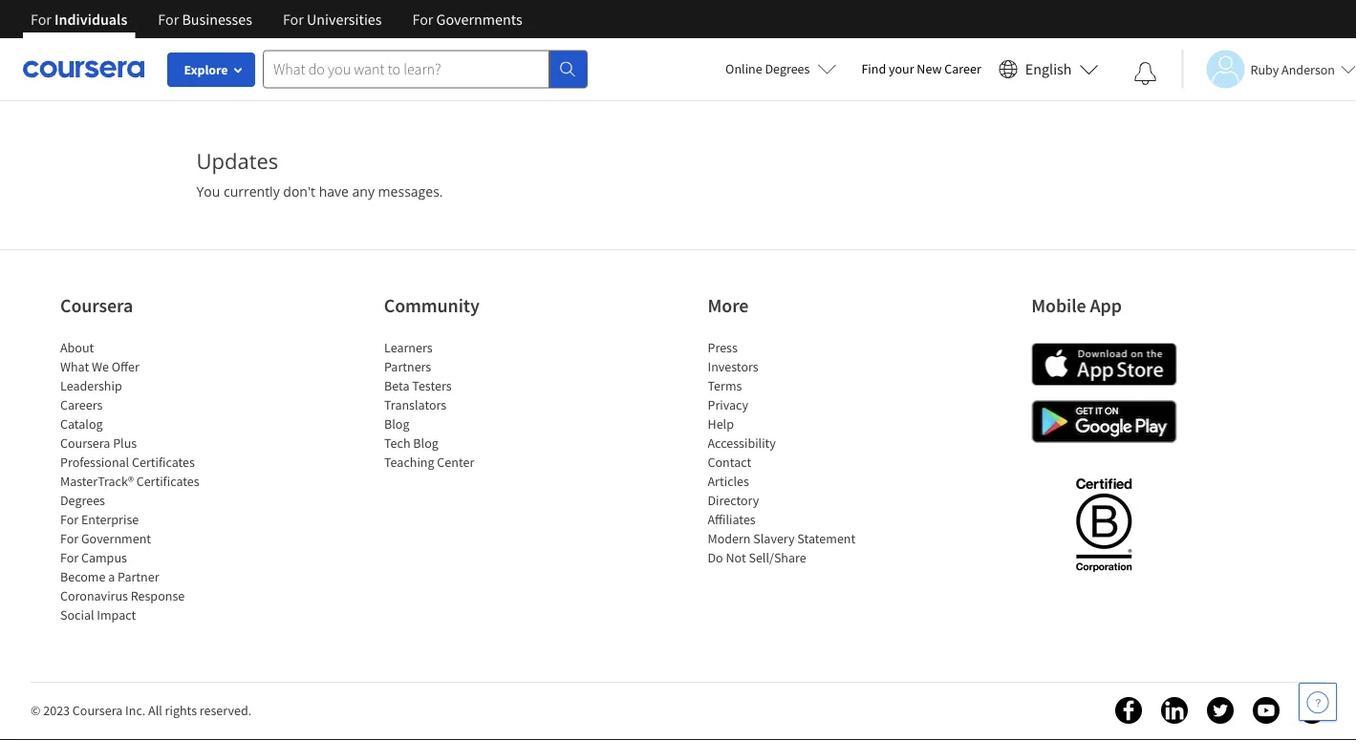 Task type: describe. For each thing, give the bounding box(es) containing it.
what
[[60, 358, 89, 376]]

for government link
[[60, 531, 151, 548]]

do
[[708, 550, 723, 567]]

coursera inside 'about what we offer leadership careers catalog coursera plus professional certificates mastertrack® certificates degrees for enterprise for government for campus become a partner coronavirus response social impact'
[[60, 435, 110, 452]]

a
[[108, 569, 115, 586]]

updates
[[196, 146, 278, 175]]

plus
[[113, 435, 137, 452]]

translators
[[384, 397, 446, 414]]

press investors terms privacy help accessibility contact articles directory affiliates modern slavery statement do not sell/share
[[708, 339, 856, 567]]

mobile app
[[1032, 294, 1122, 318]]

impact
[[97, 607, 136, 624]]

mobile
[[1032, 294, 1087, 318]]

0 vertical spatial coursera
[[60, 294, 133, 318]]

degrees inside 'online degrees' dropdown button
[[765, 60, 810, 77]]

directory link
[[708, 492, 759, 510]]

coronavirus
[[60, 588, 128, 605]]

learners
[[384, 339, 432, 357]]

what we offer link
[[60, 358, 139, 376]]

privacy link
[[708, 397, 749, 414]]

slavery
[[754, 531, 795, 548]]

professional certificates link
[[60, 454, 195, 471]]

1 vertical spatial certificates
[[136, 473, 199, 490]]

coursera facebook image
[[1116, 698, 1142, 725]]

catalog
[[60, 416, 103, 433]]

explore
[[184, 61, 228, 78]]

investors
[[708, 358, 759, 376]]

for governments
[[412, 10, 523, 29]]

modern
[[708, 531, 751, 548]]

blog link
[[384, 416, 409, 433]]

online degrees
[[726, 60, 810, 77]]

press link
[[708, 339, 738, 357]]

0 vertical spatial blog
[[384, 416, 409, 433]]

become
[[60, 569, 106, 586]]

list for more
[[708, 338, 870, 568]]

catalog link
[[60, 416, 103, 433]]

tech blog link
[[384, 435, 438, 452]]

you
[[196, 183, 220, 201]]

learners partners beta testers translators blog tech blog teaching center
[[384, 339, 474, 471]]

we
[[92, 358, 109, 376]]

center
[[437, 454, 474, 471]]

app
[[1090, 294, 1122, 318]]

community
[[384, 294, 480, 318]]

list for coursera
[[60, 338, 223, 625]]

partner
[[118, 569, 159, 586]]

teaching
[[384, 454, 434, 471]]

coursera image
[[23, 54, 144, 84]]

coursera youtube image
[[1253, 698, 1280, 725]]

banner navigation
[[15, 0, 538, 38]]

for businesses
[[158, 10, 252, 29]]

find
[[862, 60, 886, 77]]

statement
[[798, 531, 856, 548]]

privacy
[[708, 397, 749, 414]]

messages.
[[378, 183, 443, 201]]

testers
[[412, 378, 452, 395]]

inc.
[[125, 703, 146, 720]]

0 vertical spatial certificates
[[132, 454, 195, 471]]

for campus link
[[60, 550, 127, 567]]

learners link
[[384, 339, 432, 357]]

accessibility link
[[708, 435, 776, 452]]

universities
[[307, 10, 382, 29]]

affiliates link
[[708, 511, 756, 529]]

careers link
[[60, 397, 103, 414]]

mastertrack®
[[60, 473, 134, 490]]

any
[[352, 183, 375, 201]]

2 vertical spatial coursera
[[73, 703, 123, 720]]

affiliates
[[708, 511, 756, 529]]

terms link
[[708, 378, 742, 395]]

leadership
[[60, 378, 122, 395]]

© 2023 coursera inc. all rights reserved.
[[31, 703, 252, 720]]

about
[[60, 339, 94, 357]]

get it on google play image
[[1032, 401, 1177, 444]]

degrees link
[[60, 492, 105, 510]]

degrees inside 'about what we offer leadership careers catalog coursera plus professional certificates mastertrack® certificates degrees for enterprise for government for campus become a partner coronavirus response social impact'
[[60, 492, 105, 510]]

partners link
[[384, 358, 431, 376]]

careers
[[60, 397, 103, 414]]

enterprise
[[81, 511, 139, 529]]

government
[[81, 531, 151, 548]]

reserved.
[[200, 703, 252, 720]]

response
[[131, 588, 185, 605]]

mastertrack® certificates link
[[60, 473, 199, 490]]

coursera linkedin image
[[1161, 698, 1188, 725]]



Task type: locate. For each thing, give the bounding box(es) containing it.
career
[[945, 60, 982, 77]]

blog up teaching center link at the left bottom of the page
[[413, 435, 438, 452]]

your
[[889, 60, 914, 77]]

professional
[[60, 454, 129, 471]]

0 horizontal spatial degrees
[[60, 492, 105, 510]]

None search field
[[263, 50, 588, 88]]

coursera down catalog
[[60, 435, 110, 452]]

ruby
[[1251, 61, 1279, 78]]

3 list from the left
[[708, 338, 870, 568]]

for left universities
[[283, 10, 304, 29]]

ruby anderson
[[1251, 61, 1335, 78]]

list
[[60, 338, 223, 625], [384, 338, 547, 472], [708, 338, 870, 568]]

modern slavery statement link
[[708, 531, 856, 548]]

degrees
[[765, 60, 810, 77], [60, 492, 105, 510]]

english button
[[991, 38, 1106, 100]]

have
[[319, 183, 349, 201]]

all
[[148, 703, 162, 720]]

beta
[[384, 378, 409, 395]]

for individuals
[[31, 10, 127, 29]]

governments
[[436, 10, 523, 29]]

list containing about
[[60, 338, 223, 625]]

anderson
[[1282, 61, 1335, 78]]

contact
[[708, 454, 752, 471]]

help
[[708, 416, 734, 433]]

©
[[31, 703, 41, 720]]

find your new career
[[862, 60, 982, 77]]

do not sell/share link
[[708, 550, 807, 567]]

ruby anderson button
[[1182, 50, 1356, 88]]

0 horizontal spatial blog
[[384, 416, 409, 433]]

for left businesses
[[158, 10, 179, 29]]

coursera instagram image
[[1299, 698, 1326, 725]]

online
[[726, 60, 763, 77]]

certificates down professional certificates link
[[136, 473, 199, 490]]

find your new career link
[[852, 57, 991, 81]]

partners
[[384, 358, 431, 376]]

articles
[[708, 473, 749, 490]]

articles link
[[708, 473, 749, 490]]

updates you currently don't have any messages.
[[196, 146, 443, 201]]

translators link
[[384, 397, 446, 414]]

become a partner link
[[60, 569, 159, 586]]

1 vertical spatial blog
[[413, 435, 438, 452]]

show notifications image
[[1134, 62, 1157, 85]]

campus
[[81, 550, 127, 567]]

social impact link
[[60, 607, 136, 624]]

social
[[60, 607, 94, 624]]

What do you want to learn? text field
[[263, 50, 550, 88]]

help link
[[708, 416, 734, 433]]

blog up tech
[[384, 416, 409, 433]]

directory
[[708, 492, 759, 510]]

certificates up mastertrack® certificates link
[[132, 454, 195, 471]]

download on the app store image
[[1032, 343, 1177, 386]]

0 horizontal spatial list
[[60, 338, 223, 625]]

for down the degrees link on the left of the page
[[60, 511, 79, 529]]

terms
[[708, 378, 742, 395]]

certificates
[[132, 454, 195, 471], [136, 473, 199, 490]]

1 vertical spatial degrees
[[60, 492, 105, 510]]

for up the become
[[60, 550, 79, 567]]

degrees down mastertrack®
[[60, 492, 105, 510]]

for enterprise link
[[60, 511, 139, 529]]

degrees right online
[[765, 60, 810, 77]]

tech
[[384, 435, 410, 452]]

for universities
[[283, 10, 382, 29]]

help center image
[[1307, 691, 1330, 714]]

coursera
[[60, 294, 133, 318], [60, 435, 110, 452], [73, 703, 123, 720]]

list containing learners
[[384, 338, 547, 472]]

list for community
[[384, 338, 547, 472]]

for
[[31, 10, 52, 29], [158, 10, 179, 29], [283, 10, 304, 29], [412, 10, 433, 29], [60, 511, 79, 529], [60, 531, 79, 548], [60, 550, 79, 567]]

online degrees button
[[710, 48, 852, 90]]

investors link
[[708, 358, 759, 376]]

2023
[[43, 703, 70, 720]]

teaching center link
[[384, 454, 474, 471]]

leadership link
[[60, 378, 122, 395]]

for left individuals
[[31, 10, 52, 29]]

0 vertical spatial degrees
[[765, 60, 810, 77]]

1 horizontal spatial degrees
[[765, 60, 810, 77]]

1 horizontal spatial list
[[384, 338, 547, 472]]

coronavirus response link
[[60, 588, 185, 605]]

beta testers link
[[384, 378, 452, 395]]

press
[[708, 339, 738, 357]]

more
[[708, 294, 749, 318]]

2 list from the left
[[384, 338, 547, 472]]

contact link
[[708, 454, 752, 471]]

accessibility
[[708, 435, 776, 452]]

sell/share
[[749, 550, 807, 567]]

blog
[[384, 416, 409, 433], [413, 435, 438, 452]]

1 horizontal spatial blog
[[413, 435, 438, 452]]

currently
[[224, 183, 280, 201]]

1 list from the left
[[60, 338, 223, 625]]

don't
[[283, 183, 315, 201]]

coursera left inc.
[[73, 703, 123, 720]]

businesses
[[182, 10, 252, 29]]

about what we offer leadership careers catalog coursera plus professional certificates mastertrack® certificates degrees for enterprise for government for campus become a partner coronavirus response social impact
[[60, 339, 199, 624]]

individuals
[[55, 10, 127, 29]]

list containing press
[[708, 338, 870, 568]]

new
[[917, 60, 942, 77]]

1 vertical spatial coursera
[[60, 435, 110, 452]]

2 horizontal spatial list
[[708, 338, 870, 568]]

for up what do you want to learn? text field
[[412, 10, 433, 29]]

explore button
[[167, 53, 255, 87]]

offer
[[112, 358, 139, 376]]

about link
[[60, 339, 94, 357]]

logo of certified b corporation image
[[1065, 467, 1143, 582]]

coursera twitter image
[[1207, 698, 1234, 725]]

english
[[1026, 60, 1072, 79]]

rights
[[165, 703, 197, 720]]

coursera up about link
[[60, 294, 133, 318]]

for up for campus link
[[60, 531, 79, 548]]



Task type: vqa. For each thing, say whether or not it's contained in the screenshot.
"About What We Offer Leadership Careers Catalog Coursera Plus Professional Certificates MasterTrack® Certificates Degrees For Enterprise For Government For Campus Become a Partner Coronavirus Response Social Impact"
yes



